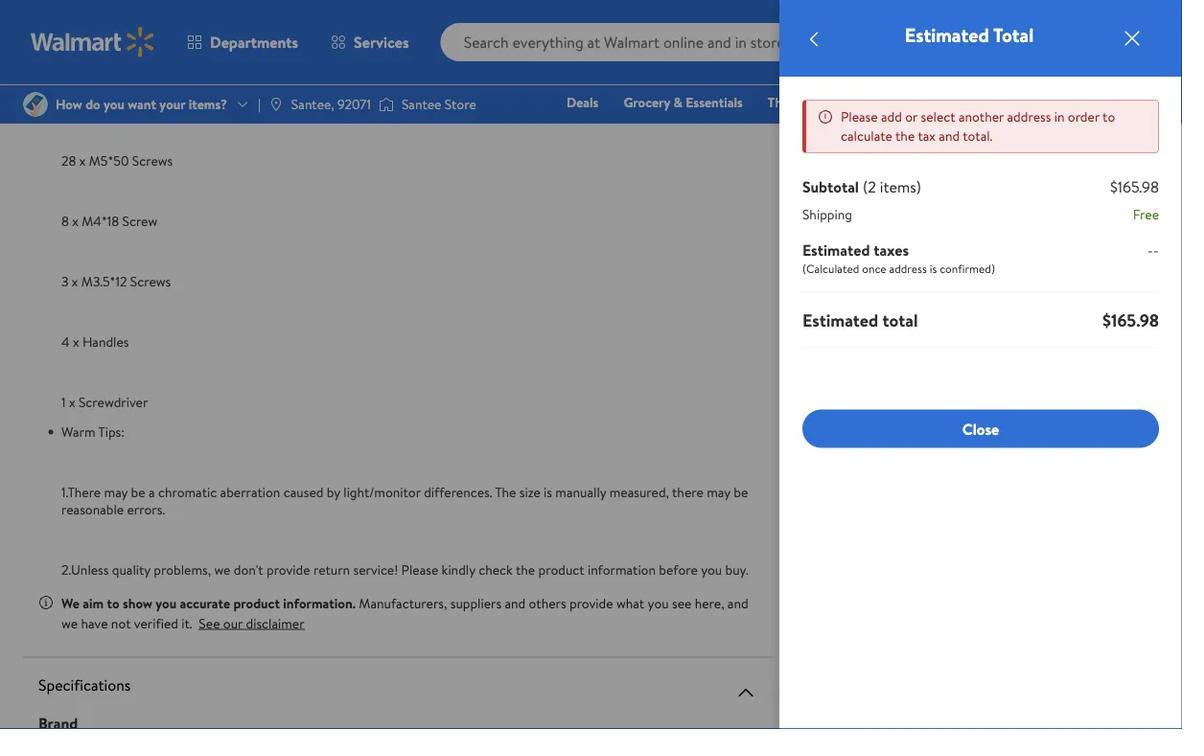 Task type: describe. For each thing, give the bounding box(es) containing it.
deals
[[567, 93, 599, 112]]

package includes
[[61, 30, 160, 49]]

home
[[801, 120, 836, 139]]

shipping
[[803, 205, 853, 224]]

to inside please add or select another address in order to calculate the tax and total.
[[1103, 107, 1116, 126]]

please add or select another address in order to calculate the tax and total.
[[841, 107, 1116, 145]]

estimated taxes (calculated once address is confirmed)
[[803, 239, 996, 277]]

now
[[812, 161, 866, 198]]

x for m3.5*12
[[72, 272, 78, 291]]

Walmart Site-Wide search field
[[441, 23, 852, 61]]

we aim to show you accurate product information.
[[61, 594, 356, 613]]

package
[[61, 30, 109, 49]]

aberration
[[220, 483, 280, 502]]

x for m4*18
[[72, 211, 79, 230]]

and inside please add or select another address in order to calculate the tax and total.
[[939, 127, 960, 145]]

chromatic
[[158, 483, 217, 502]]

calculate
[[841, 127, 893, 145]]

buy
[[865, 247, 890, 268]]

4
[[61, 332, 70, 351]]

2 may from the left
[[707, 483, 731, 502]]

see
[[199, 614, 220, 633]]

errors.
[[127, 500, 165, 519]]

differences.
[[424, 483, 493, 502]]

one debit
[[1004, 120, 1069, 139]]

$165.98 for estimated total
[[1103, 308, 1160, 332]]

registry
[[930, 120, 979, 139]]

debit
[[1036, 120, 1069, 139]]

2
[[1140, 22, 1146, 38]]

essentials
[[686, 93, 743, 112]]

screwdriver
[[79, 393, 148, 411]]

1 x screwdriver
[[61, 393, 148, 411]]

manually
[[556, 483, 607, 502]]

online
[[924, 204, 954, 220]]

please inside please add or select another address in order to calculate the tax and total.
[[841, 107, 878, 126]]

what
[[617, 594, 645, 613]]

our
[[223, 614, 243, 633]]

estimated for estimated taxes (calculated once address is confirmed)
[[803, 239, 870, 260]]

size
[[812, 308, 835, 327]]

the inside please add or select another address in order to calculate the tax and total.
[[896, 127, 915, 145]]

subtotal
[[803, 176, 859, 198]]

aim
[[83, 594, 104, 613]]

1 for 1 x 4-drawer dresser
[[61, 91, 66, 109]]

see
[[672, 594, 692, 613]]

m5*50
[[89, 151, 129, 170]]

28 x m5*50 screws
[[61, 151, 173, 170]]

buy now button
[[812, 238, 974, 276]]

address inside please add or select another address in order to calculate the tax and total.
[[1008, 107, 1052, 126]]

shop for toy
[[746, 120, 776, 139]]

4- for :
[[843, 308, 856, 327]]

0 vertical spatial provide
[[267, 561, 310, 579]]

walmart+
[[1094, 120, 1151, 139]]

gift
[[996, 93, 1020, 112]]

don't
[[234, 561, 263, 579]]

0 vertical spatial product
[[539, 561, 585, 579]]

size : 4-drawer
[[812, 308, 899, 327]]

is inside the estimated taxes (calculated once address is confirmed)
[[930, 260, 937, 277]]

0 horizontal spatial you
[[156, 594, 177, 613]]

grocery & essentials link
[[615, 92, 752, 113]]

1 - from the left
[[1148, 239, 1154, 260]]

when
[[841, 204, 867, 220]]

thanksgiving
[[768, 93, 845, 112]]

2 button
[[1106, 19, 1165, 65]]

2 - from the left
[[1154, 239, 1160, 260]]

home link
[[792, 119, 844, 140]]

have
[[81, 614, 108, 633]]

1 vertical spatial product
[[233, 594, 280, 613]]

Search search field
[[441, 23, 852, 61]]

now
[[894, 247, 921, 268]]

screw
[[122, 211, 158, 230]]

gift finder link
[[988, 92, 1070, 113]]

registry link
[[922, 119, 988, 140]]

intent image for shipping image
[[850, 421, 880, 452]]

show
[[123, 594, 152, 613]]

handles
[[82, 332, 129, 351]]

1 for 1 x screwdriver
[[61, 393, 66, 411]]

28
[[61, 151, 76, 170]]

total.
[[963, 127, 993, 145]]

3
[[61, 272, 69, 291]]

(calculated
[[803, 260, 860, 277]]

fashion link
[[852, 119, 914, 140]]

close
[[963, 418, 1000, 440]]

1 vertical spatial :
[[886, 342, 890, 361]]

there
[[672, 483, 704, 502]]

estimated for estimated total
[[905, 22, 990, 48]]

x for 4-
[[69, 91, 75, 109]]

service!
[[353, 561, 398, 579]]

2 be from the left
[[734, 483, 748, 502]]

one
[[1004, 120, 1033, 139]]

it.
[[182, 614, 192, 633]]

one debit link
[[995, 119, 1078, 140]]

drawer for :
[[856, 308, 899, 327]]

4- for x
[[79, 91, 92, 109]]

--
[[1148, 239, 1160, 260]]

1 horizontal spatial and
[[728, 594, 749, 613]]

provide inside manufacturers, suppliers and others provide what you see here, and we have not verified it.
[[570, 594, 613, 613]]

color
[[853, 342, 886, 361]]

select
[[921, 107, 956, 126]]

0 horizontal spatial to
[[107, 594, 120, 613]]

1 x 4-drawer dresser
[[61, 91, 183, 109]]

1.there may be a chromatic aberration caused by light/monitor differences. the size is manually measured, there may be reasonable errors.
[[61, 483, 748, 519]]

includes
[[113, 30, 160, 49]]

grocery
[[624, 93, 671, 112]]

caused
[[284, 483, 324, 502]]

here,
[[695, 594, 725, 613]]

subtotal (2 items)
[[803, 176, 922, 198]]

information
[[588, 561, 656, 579]]

deals link
[[558, 92, 608, 113]]

2.unless quality problems, we don't provide return service! please kindly check the product information before you buy.
[[61, 561, 749, 579]]

drawer for x
[[92, 91, 134, 109]]

1 be from the left
[[131, 483, 145, 502]]

3 x m3.5*12 screws
[[61, 272, 171, 291]]

accurate
[[180, 594, 230, 613]]



Task type: locate. For each thing, give the bounding box(es) containing it.
m4*18
[[82, 211, 119, 230]]

1 horizontal spatial address
[[1008, 107, 1052, 126]]

order
[[1068, 107, 1100, 126]]

address
[[1008, 107, 1052, 126], [890, 260, 927, 277]]

1 horizontal spatial may
[[707, 483, 731, 502]]

shop right toy
[[746, 120, 776, 139]]

4-
[[79, 91, 92, 109], [843, 308, 856, 327]]

0 vertical spatial address
[[1008, 107, 1052, 126]]

actual
[[812, 342, 850, 361]]

1 vertical spatial $165.98
[[1103, 308, 1160, 332]]

1 horizontal spatial please
[[841, 107, 878, 126]]

free
[[1134, 205, 1160, 224]]

be left a
[[131, 483, 145, 502]]

4- right the size
[[843, 308, 856, 327]]

manufacturers, suppliers and others provide what you see here, and we have not verified it.
[[61, 594, 749, 633]]

actual color :
[[812, 342, 890, 361]]

the down or
[[896, 127, 915, 145]]

and
[[939, 127, 960, 145], [505, 594, 526, 613], [728, 594, 749, 613]]

purchased
[[870, 204, 921, 220]]

screws
[[132, 151, 173, 170], [130, 272, 171, 291]]

selections
[[1085, 306, 1143, 325]]

may right there
[[707, 483, 731, 502]]

2 vertical spatial estimated
[[803, 308, 879, 332]]

provide
[[267, 561, 310, 579], [570, 594, 613, 613]]

estimated for estimated total
[[803, 308, 879, 332]]

0 vertical spatial :
[[835, 308, 839, 327]]

1
[[61, 91, 66, 109], [61, 393, 66, 411]]

estimated total
[[803, 308, 919, 332]]

0 horizontal spatial be
[[131, 483, 145, 502]]

x right 28
[[79, 151, 86, 170]]

1 vertical spatial the
[[495, 483, 516, 502]]

we left don't
[[214, 561, 231, 579]]

4- down walmart image
[[79, 91, 92, 109]]

gift finder
[[996, 93, 1061, 112]]

0 horizontal spatial the
[[516, 561, 535, 579]]

1 horizontal spatial provide
[[570, 594, 613, 613]]

1 vertical spatial shop
[[746, 120, 776, 139]]

1 vertical spatial to
[[107, 594, 120, 613]]

in
[[1055, 107, 1065, 126]]

0 horizontal spatial and
[[505, 594, 526, 613]]

1 horizontal spatial shop
[[942, 93, 971, 112]]

estimated total
[[905, 22, 1034, 48]]

1 vertical spatial screws
[[130, 272, 171, 291]]

please
[[841, 107, 878, 126], [402, 561, 439, 579]]

before
[[659, 561, 698, 579]]

m3.5*12
[[81, 272, 127, 291]]

edit selections
[[1059, 306, 1143, 325]]

see our disclaimer
[[199, 614, 305, 633]]

1 1 from the top
[[61, 91, 66, 109]]

$165.98 up free
[[1111, 176, 1160, 198]]

light/monitor
[[344, 483, 421, 502]]

we down we
[[61, 614, 78, 633]]

1 horizontal spatial we
[[214, 561, 231, 579]]

the holiday shop link
[[861, 92, 980, 113]]

1 horizontal spatial :
[[886, 342, 890, 361]]

x for screwdriver
[[69, 393, 75, 411]]

: up actual
[[835, 308, 839, 327]]

0 vertical spatial $165.98
[[1111, 176, 1160, 198]]

x
[[69, 91, 75, 109], [79, 151, 86, 170], [72, 211, 79, 230], [72, 272, 78, 291], [73, 332, 79, 351], [69, 393, 75, 411]]

0 horizontal spatial we
[[61, 614, 78, 633]]

toy
[[723, 120, 743, 139]]

8 x m4*18 screw
[[61, 211, 158, 230]]

0 vertical spatial estimated
[[905, 22, 990, 48]]

2 1 from the top
[[61, 393, 66, 411]]

0 vertical spatial the
[[870, 93, 891, 112]]

provide left the what
[[570, 594, 613, 613]]

estimated up actual
[[803, 308, 879, 332]]

the holiday shop
[[870, 93, 971, 112]]

to right the aim
[[107, 594, 120, 613]]

is inside 1.there may be a chromatic aberration caused by light/monitor differences. the size is manually measured, there may be reasonable errors.
[[544, 483, 553, 502]]

1 vertical spatial address
[[890, 260, 927, 277]]

size
[[520, 483, 541, 502]]

x right '4'
[[73, 332, 79, 351]]

1 vertical spatial is
[[544, 483, 553, 502]]

the
[[870, 93, 891, 112], [495, 483, 516, 502]]

1 horizontal spatial drawer
[[856, 308, 899, 327]]

1 horizontal spatial is
[[930, 260, 937, 277]]

back image
[[803, 27, 826, 50]]

0 horizontal spatial drawer
[[92, 91, 134, 109]]

confirmed)
[[940, 260, 996, 277]]

1 vertical spatial provide
[[570, 594, 613, 613]]

0 vertical spatial screws
[[132, 151, 173, 170]]

1 horizontal spatial to
[[1103, 107, 1116, 126]]

1.there
[[61, 483, 101, 502]]

holiday
[[894, 93, 939, 112]]

estimated inside the estimated taxes (calculated once address is confirmed)
[[803, 239, 870, 260]]

shop inside electronics toy shop
[[746, 120, 776, 139]]

1 horizontal spatial the
[[870, 93, 891, 112]]

0 horizontal spatial may
[[104, 483, 128, 502]]

buy now
[[865, 247, 921, 268]]

kindly
[[442, 561, 476, 579]]

is
[[930, 260, 937, 277], [544, 483, 553, 502]]

(2
[[863, 176, 877, 198]]

grocery & essentials
[[624, 93, 743, 112]]

the up the fashion
[[870, 93, 891, 112]]

0 horizontal spatial the
[[495, 483, 516, 502]]

screws right the m5*50
[[132, 151, 173, 170]]

shop up 'registry'
[[942, 93, 971, 112]]

you left buy. at the right bottom of page
[[701, 561, 722, 579]]

please up calculate at right top
[[841, 107, 878, 126]]

suppliers
[[451, 594, 502, 613]]

tax
[[918, 127, 936, 145]]

0 vertical spatial drawer
[[92, 91, 134, 109]]

total
[[994, 22, 1034, 48]]

fashion
[[861, 120, 905, 139]]

is right now
[[930, 260, 937, 277]]

estimated down shipping
[[803, 239, 870, 260]]

edit selections button
[[1059, 306, 1143, 325]]

provide right don't
[[267, 561, 310, 579]]

1 vertical spatial drawer
[[856, 308, 899, 327]]

information.
[[283, 594, 356, 613]]

estimated total dialog
[[780, 0, 1183, 730]]

items)
[[880, 176, 922, 198]]

2 horizontal spatial and
[[939, 127, 960, 145]]

x right "8"
[[72, 211, 79, 230]]

2 horizontal spatial you
[[701, 561, 722, 579]]

product up see our disclaimer 'button'
[[233, 594, 280, 613]]

quality
[[112, 561, 151, 579]]

x for handles
[[73, 332, 79, 351]]

product up others
[[539, 561, 585, 579]]

0 vertical spatial 4-
[[79, 91, 92, 109]]

drawer up color
[[856, 308, 899, 327]]

buy.
[[726, 561, 749, 579]]

please up manufacturers,
[[402, 561, 439, 579]]

price
[[812, 204, 838, 220]]

0 horizontal spatial product
[[233, 594, 280, 613]]

1 vertical spatial please
[[402, 561, 439, 579]]

specifications image
[[735, 682, 758, 705]]

x up the 'warm'
[[69, 393, 75, 411]]

is right size
[[544, 483, 553, 502]]

to right order
[[1103, 107, 1116, 126]]

0 vertical spatial 1
[[61, 91, 66, 109]]

x up 28
[[69, 91, 75, 109]]

drawer left dresser
[[92, 91, 134, 109]]

screws for 3 x m3.5*12 screws
[[130, 272, 171, 291]]

1 up 28
[[61, 91, 66, 109]]

screws right m3.5*12
[[130, 272, 171, 291]]

0 horizontal spatial is
[[544, 483, 553, 502]]

drawer
[[92, 91, 134, 109], [856, 308, 899, 327]]

disclaimer
[[246, 614, 305, 633]]

0 horizontal spatial please
[[402, 561, 439, 579]]

0 vertical spatial to
[[1103, 107, 1116, 126]]

$82.99
[[872, 161, 950, 198]]

1 horizontal spatial the
[[896, 127, 915, 145]]

0 horizontal spatial :
[[835, 308, 839, 327]]

close panel image
[[1121, 27, 1144, 50]]

1 horizontal spatial 4-
[[843, 308, 856, 327]]

electronics toy shop
[[723, 93, 1151, 139]]

not
[[111, 614, 131, 633]]

measured,
[[610, 483, 669, 502]]

you inside manufacturers, suppliers and others provide what you see here, and we have not verified it.
[[648, 594, 669, 613]]

$165.98 for subtotal
[[1111, 176, 1160, 198]]

shop for holiday
[[942, 93, 971, 112]]

$165.98
[[1111, 176, 1160, 198], [1103, 308, 1160, 332]]

others
[[529, 594, 567, 613]]

0 horizontal spatial shop
[[746, 120, 776, 139]]

may
[[104, 483, 128, 502], [707, 483, 731, 502]]

black
[[923, 342, 954, 361]]

0 horizontal spatial 4-
[[79, 91, 92, 109]]

the right check
[[516, 561, 535, 579]]

we
[[61, 594, 80, 613]]

0 vertical spatial we
[[214, 561, 231, 579]]

0 horizontal spatial address
[[890, 260, 927, 277]]

1 vertical spatial 1
[[61, 393, 66, 411]]

1 may from the left
[[104, 483, 128, 502]]

you left see
[[648, 594, 669, 613]]

screws for 28 x m5*50 screws
[[132, 151, 173, 170]]

we inside manufacturers, suppliers and others provide what you see here, and we have not verified it.
[[61, 614, 78, 633]]

0 vertical spatial is
[[930, 260, 937, 277]]

0 horizontal spatial provide
[[267, 561, 310, 579]]

and left others
[[505, 594, 526, 613]]

address inside the estimated taxes (calculated once address is confirmed)
[[890, 260, 927, 277]]

0 vertical spatial please
[[841, 107, 878, 126]]

manufacturers,
[[359, 594, 447, 613]]

dresser
[[138, 91, 183, 109]]

walmart image
[[31, 27, 155, 58]]

-
[[1148, 239, 1154, 260], [1154, 239, 1160, 260]]

be
[[131, 483, 145, 502], [734, 483, 748, 502]]

and right here,
[[728, 594, 749, 613]]

be right there
[[734, 483, 748, 502]]

toy shop link
[[715, 119, 784, 140]]

intent image for delivery image
[[1075, 421, 1106, 452]]

you up the verified
[[156, 594, 177, 613]]

warm
[[61, 423, 95, 442]]

finder
[[1023, 93, 1061, 112]]

may right 1.there
[[104, 483, 128, 502]]

1 vertical spatial 4-
[[843, 308, 856, 327]]

1 horizontal spatial product
[[539, 561, 585, 579]]

to
[[1103, 107, 1116, 126], [107, 594, 120, 613]]

x right 3 at the left top of page
[[72, 272, 78, 291]]

electronics link
[[1077, 92, 1160, 113]]

: down total
[[886, 342, 890, 361]]

x for m5*50
[[79, 151, 86, 170]]

estimated left the "total"
[[905, 22, 990, 48]]

add
[[882, 107, 903, 126]]

1 up the 'warm'
[[61, 393, 66, 411]]

check
[[479, 561, 513, 579]]

0 vertical spatial shop
[[942, 93, 971, 112]]

1 vertical spatial we
[[61, 614, 78, 633]]

walmart+ link
[[1085, 119, 1160, 140]]

specifications
[[38, 675, 131, 696]]

intent image for pickup image
[[963, 421, 993, 452]]

and down select
[[939, 127, 960, 145]]

0 vertical spatial the
[[896, 127, 915, 145]]

1 vertical spatial the
[[516, 561, 535, 579]]

the inside 1.there may be a chromatic aberration caused by light/monitor differences. the size is manually measured, there may be reasonable errors.
[[495, 483, 516, 502]]

the left size
[[495, 483, 516, 502]]

or
[[906, 107, 918, 126]]

$165.98 right edit on the top of page
[[1103, 308, 1160, 332]]

1 vertical spatial estimated
[[803, 239, 870, 260]]

see our disclaimer button
[[199, 614, 305, 633]]

1 horizontal spatial be
[[734, 483, 748, 502]]

1 horizontal spatial you
[[648, 594, 669, 613]]



Task type: vqa. For each thing, say whether or not it's contained in the screenshot.
Giving at the top of the page
no



